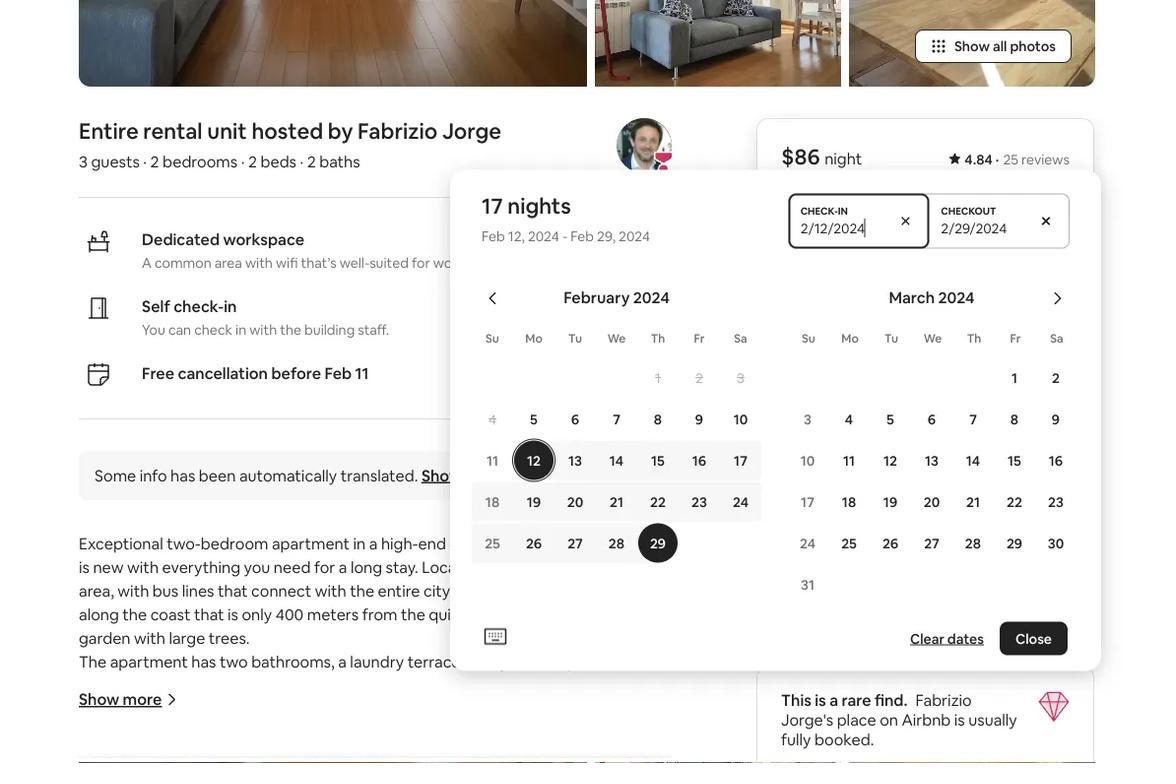 Task type: describe. For each thing, give the bounding box(es) containing it.
is left the only
[[228, 605, 239, 625]]

rental
[[143, 117, 203, 145]]

· right guests
[[143, 152, 147, 172]]

2 horizontal spatial feb
[[571, 228, 594, 245]]

dedicated workspace a common area with wifi that's well-suited for working.
[[142, 230, 488, 273]]

0 vertical spatial that
[[218, 582, 248, 602]]

0 vertical spatial and
[[552, 582, 580, 602]]

1 15 button from the left
[[638, 442, 679, 481]]

2 we from the left
[[924, 331, 943, 346]]

0 vertical spatial airbnb
[[782, 531, 831, 551]]

MM/DD/YYYY text field
[[801, 220, 883, 238]]

trees.
[[209, 629, 250, 649]]

2 27 button from the left
[[912, 524, 953, 564]]

automatically
[[239, 466, 337, 486]]

stay.
[[386, 558, 419, 578]]

1 18 from the left
[[486, 494, 500, 512]]

show all photos button
[[916, 30, 1072, 64]]

2 th from the left
[[968, 331, 982, 346]]

take
[[583, 582, 615, 602]]

1 22 from the left
[[651, 494, 666, 512]]

airbnb service fee button
[[782, 531, 913, 551]]

9 for 1st 9 button from right
[[1053, 411, 1061, 429]]

area,
[[79, 582, 114, 602]]

1 23 from the left
[[692, 494, 708, 512]]

clear dates
[[911, 631, 985, 649]]

service
[[834, 531, 886, 551]]

for inside dedicated workspace a common area with wifi that's well-suited for working.
[[412, 255, 431, 273]]

2 9 button from the left
[[1036, 400, 1077, 440]]

2 20 from the left
[[924, 494, 941, 512]]

2 21 button from the left
[[953, 483, 995, 522]]

$219
[[1037, 531, 1070, 551]]

11 for second 11 button
[[844, 452, 856, 470]]

1 fr from the left
[[694, 331, 705, 346]]

2 29 button from the left
[[995, 524, 1036, 564]]

you
[[142, 322, 165, 340]]

2 19 button from the left
[[870, 483, 912, 522]]

self check-in you can check in with the building staff.
[[142, 297, 389, 340]]

1 16 button from the left
[[679, 442, 721, 481]]

1 27 button from the left
[[555, 524, 596, 564]]

2 6 button from the left
[[912, 400, 953, 440]]

5 for second 5 button from right
[[530, 411, 538, 429]]

coast
[[150, 605, 191, 625]]

2024 right "29," in the right of the page
[[619, 228, 651, 245]]

for inside exceptional two-bedroom apartment in a high-end residential building. everything is new with everything you need for a long stay. located in a beautiful residential area, with bus lines that connect with the entire city. ideal to relax and take walks along the coast that is only 400 meters from the quiet building, which has a front garden with large trees. the apartment has two bathrooms, a laundry terrace, a large balcony in the main bedroom, and an optional garage.
[[314, 558, 335, 578]]

1 25 button from the left
[[472, 524, 514, 564]]

1 tu from the left
[[569, 331, 582, 346]]

4.84
[[965, 151, 993, 169]]

2 13 button from the left
[[912, 442, 953, 481]]

$86 night
[[782, 143, 862, 172]]

entire
[[378, 582, 420, 602]]

1 21 button from the left
[[596, 483, 638, 522]]

two
[[220, 653, 248, 673]]

1 horizontal spatial -
[[1038, 460, 1044, 480]]

find.
[[875, 691, 908, 712]]

reviews
[[1022, 151, 1070, 169]]

2/12/2024
[[793, 220, 858, 238]]

the down long
[[350, 582, 375, 602]]

2 20 button from the left
[[912, 483, 953, 522]]

-$72
[[1038, 460, 1070, 480]]

26 for 2nd "26" button from the right
[[526, 535, 542, 553]]

usually
[[969, 711, 1018, 731]]

area
[[215, 255, 242, 273]]

29 for 1st 29 button from the right
[[1007, 535, 1023, 553]]

which
[[535, 605, 578, 625]]

2 28 button from the left
[[953, 524, 995, 564]]

reserve
[[896, 334, 956, 354]]

25 for 1st 25 button
[[485, 535, 501, 553]]

0 vertical spatial 17 button
[[721, 442, 762, 481]]

1 vertical spatial that
[[194, 605, 224, 625]]

cancellation
[[178, 364, 268, 384]]

bedroom,
[[79, 676, 150, 696]]

entire rental unit hosted by fabrizio jorge 3 guests · 2 bedrooms · 2 beds · 2 baths
[[79, 117, 502, 172]]

march
[[889, 288, 936, 309]]

7 for first 7 button from left
[[613, 411, 621, 429]]

0 horizontal spatial apartment
[[110, 653, 188, 673]]

weekly
[[782, 460, 835, 480]]

bright apartment close to the seafront image 1 image
[[79, 0, 587, 87]]

2 5 button from the left
[[870, 400, 912, 440]]

the left main in the right bottom of the page
[[596, 653, 621, 673]]

a up long
[[369, 534, 378, 554]]

lines
[[182, 582, 214, 602]]

2 vertical spatial has
[[191, 653, 216, 673]]

$1,768
[[1024, 599, 1070, 619]]

fabrizio
[[916, 691, 973, 712]]

1 20 from the left
[[567, 494, 584, 512]]

more
[[123, 690, 162, 711]]

14 for second 14 "button" from the left
[[967, 452, 981, 470]]

in up to
[[485, 558, 498, 578]]

6 for 2nd 6 button
[[928, 411, 937, 429]]

close
[[1016, 631, 1053, 649]]

you
[[244, 558, 270, 578]]

15 for 2nd "15" button from the left
[[1008, 452, 1022, 470]]

some info has been automatically translated. show original language
[[95, 466, 593, 486]]

3 inside entire rental unit hosted by fabrizio jorge 3 guests · 2 bedrooms · 2 beds · 2 baths
[[79, 152, 88, 172]]

1 vertical spatial and
[[154, 676, 181, 696]]

2024 right february
[[634, 288, 670, 309]]

bright apartment close to the seafront image 3 image
[[595, 0, 842, 87]]

show for show more
[[79, 690, 119, 711]]

1 9 button from the left
[[679, 400, 721, 440]]

0 horizontal spatial residential
[[450, 534, 525, 554]]

1 mo from the left
[[526, 331, 543, 346]]

14 for 1st 14 "button" from left
[[610, 452, 624, 470]]

garden
[[79, 629, 131, 649]]

27 for 1st 27 button from left
[[568, 535, 583, 553]]

quiet
[[429, 605, 467, 625]]

26 for second "26" button from left
[[883, 535, 899, 553]]

a left long
[[339, 558, 347, 578]]

exceptional
[[79, 534, 163, 554]]

building
[[305, 322, 355, 340]]

2 11 button from the left
[[829, 442, 870, 481]]

1 button for february 2024
[[638, 359, 679, 398]]

by
[[328, 117, 353, 145]]

bedroom
[[201, 534, 269, 554]]

city.
[[424, 582, 453, 602]]

free
[[142, 364, 174, 384]]

1 we from the left
[[608, 331, 626, 346]]

2/29/2024
[[938, 220, 1004, 238]]

0 horizontal spatial 24 button
[[721, 483, 762, 522]]

1 vertical spatial residential
[[581, 558, 656, 578]]

everything
[[593, 534, 671, 554]]

1 horizontal spatial 17 button
[[788, 483, 829, 522]]

2 mo from the left
[[842, 331, 859, 346]]

1 vertical spatial large
[[480, 653, 516, 673]]

x
[[810, 424, 818, 445]]

everything
[[162, 558, 241, 578]]

a right terrace,
[[468, 653, 476, 673]]

1 for march 2024
[[1012, 370, 1018, 387]]

1 vertical spatial nights
[[840, 424, 885, 445]]

17 right the x
[[822, 424, 837, 445]]

a left rare
[[830, 691, 839, 712]]

is right the this
[[815, 691, 827, 712]]

1 horizontal spatial fee
[[889, 531, 913, 551]]

2 12 button from the left
[[870, 442, 912, 481]]

21 for 1st 21 button
[[610, 494, 624, 512]]

original
[[466, 466, 521, 486]]

with down exceptional
[[127, 558, 159, 578]]

2 horizontal spatial 25
[[1004, 151, 1019, 169]]

with left the bus
[[118, 582, 149, 602]]

15 for 2nd "15" button from right
[[652, 452, 665, 470]]

17 inside 17 nights feb 12, 2024 - feb 29, 2024
[[482, 193, 503, 221]]

1 horizontal spatial show
[[422, 466, 462, 486]]

garage.
[[268, 676, 323, 696]]

that's
[[301, 255, 337, 273]]

baths
[[320, 152, 360, 172]]

beautiful
[[513, 558, 578, 578]]

1 20 button from the left
[[555, 483, 596, 522]]

the inside self check-in you can check in with the building staff.
[[280, 322, 302, 340]]

with down coast
[[134, 629, 166, 649]]

2 4 button from the left
[[829, 400, 870, 440]]

this is a rare find.
[[782, 691, 908, 712]]

1 6 button from the left
[[555, 400, 596, 440]]

2 14 button from the left
[[953, 442, 995, 481]]

bathrooms,
[[251, 653, 335, 673]]

hosted
[[252, 117, 323, 145]]

2 4 from the left
[[846, 411, 854, 429]]

cleaning fee button
[[782, 495, 873, 516]]

is left new
[[79, 558, 90, 578]]

2 8 button from the left
[[995, 400, 1036, 440]]

been
[[199, 466, 236, 486]]

2 25 button from the left
[[829, 524, 870, 564]]

jorge's
[[782, 711, 834, 731]]

0 horizontal spatial 3 button
[[721, 359, 762, 398]]

29 for 2nd 29 button from the right
[[650, 535, 666, 553]]

0 horizontal spatial feb
[[325, 364, 352, 384]]

11 for second 11 button from the right
[[487, 452, 499, 470]]

show original language button
[[422, 466, 593, 486]]

night
[[825, 149, 862, 170]]

with inside self check-in you can check in with the building staff.
[[250, 322, 277, 340]]

entire
[[79, 117, 139, 145]]

staff.
[[358, 322, 389, 340]]

place
[[837, 711, 877, 731]]

· down unit
[[241, 152, 245, 172]]

1 23 button from the left
[[679, 483, 721, 522]]

0 vertical spatial apartment
[[272, 534, 350, 554]]

19 for first 19 button from the left
[[527, 494, 541, 512]]

dates
[[948, 631, 985, 649]]

0 horizontal spatial fee
[[849, 495, 873, 516]]

from
[[362, 605, 398, 625]]

a
[[142, 255, 152, 273]]

2 23 from the left
[[1049, 494, 1064, 512]]

all
[[994, 38, 1008, 56]]

1 vertical spatial 10
[[801, 452, 815, 470]]

the right along
[[123, 605, 147, 625]]

1 vertical spatial 10 button
[[788, 442, 829, 481]]

2 23 button from the left
[[1036, 483, 1077, 522]]

need
[[274, 558, 311, 578]]

- inside 17 nights feb 12, 2024 - feb 29, 2024
[[563, 228, 568, 245]]

located
[[422, 558, 482, 578]]

0 vertical spatial large
[[169, 629, 205, 649]]

17 nights feb 12, 2024 - feb 29, 2024
[[482, 193, 651, 245]]

high-
[[381, 534, 418, 554]]

show more
[[79, 690, 162, 711]]

25 for 2nd 25 button from left
[[842, 535, 857, 553]]

is inside fabrizio jorge's place on airbnb is usually fully booked.
[[955, 711, 966, 731]]

0 vertical spatial 10
[[734, 411, 748, 429]]

1 28 button from the left
[[596, 524, 638, 564]]

rare
[[842, 691, 872, 712]]

1 26 button from the left
[[514, 524, 555, 564]]

13 for second 13 button
[[926, 452, 939, 470]]

main
[[624, 653, 659, 673]]

building.
[[528, 534, 590, 554]]

photos
[[1011, 38, 1057, 56]]

fabrizio jorge
[[358, 117, 502, 145]]

2 button for march 2024
[[1036, 359, 1077, 398]]

translated.
[[341, 466, 418, 486]]

2 7 button from the left
[[953, 400, 995, 440]]

1 12 button from the left
[[514, 442, 555, 481]]

a left laundry
[[338, 653, 347, 673]]

building,
[[470, 605, 532, 625]]

a left front
[[609, 605, 618, 625]]



Task type: vqa. For each thing, say whether or not it's contained in the screenshot.
4.95
no



Task type: locate. For each thing, give the bounding box(es) containing it.
1 horizontal spatial 24
[[800, 535, 816, 553]]

1 vertical spatial for
[[314, 558, 335, 578]]

2 27 from the left
[[925, 535, 940, 553]]

0 horizontal spatial 22 button
[[638, 483, 679, 522]]

21 button left $80
[[953, 483, 995, 522]]

0 horizontal spatial 19 button
[[514, 483, 555, 522]]

17 button
[[721, 442, 762, 481], [788, 483, 829, 522]]

show
[[955, 38, 991, 56], [422, 466, 462, 486], [79, 690, 119, 711]]

1 5 button from the left
[[514, 400, 555, 440]]

2 28 from the left
[[966, 535, 982, 553]]

su down working.
[[486, 331, 500, 346]]

1 vertical spatial apartment
[[110, 653, 188, 673]]

calendar application
[[450, 267, 1175, 623]]

19 down discount in the right of the page
[[884, 494, 898, 512]]

two-
[[167, 534, 201, 554]]

show all photos
[[955, 38, 1057, 56]]

laundry
[[350, 653, 404, 673]]

1 horizontal spatial 15 button
[[995, 442, 1036, 481]]

3
[[79, 152, 88, 172], [737, 370, 745, 387], [804, 411, 812, 429]]

and left an
[[154, 676, 181, 696]]

fabrizio jorge is a superhost. learn more about fabrizio jorge. image
[[617, 119, 672, 174], [617, 119, 672, 174]]

0 horizontal spatial 16
[[693, 452, 707, 470]]

1 horizontal spatial 16 button
[[1036, 442, 1077, 481]]

21 for 2nd 21 button
[[967, 494, 981, 512]]

1 vertical spatial 17 button
[[788, 483, 829, 522]]

13 for second 13 button from right
[[569, 452, 583, 470]]

2 1 from the left
[[1012, 370, 1018, 387]]

1 horizontal spatial residential
[[581, 558, 656, 578]]

6 button up discount in the right of the page
[[912, 400, 953, 440]]

nights inside 17 nights feb 12, 2024 - feb 29, 2024
[[508, 193, 571, 221]]

0 horizontal spatial 4
[[489, 411, 497, 429]]

3 for leftmost 3 button
[[737, 370, 745, 387]]

0 horizontal spatial 21
[[610, 494, 624, 512]]

2 19 from the left
[[884, 494, 898, 512]]

1 4 button from the left
[[472, 400, 514, 440]]

1 horizontal spatial 7
[[970, 411, 978, 429]]

0 vertical spatial has
[[171, 466, 195, 486]]

28 for second 28 button from the left
[[966, 535, 982, 553]]

2 12 from the left
[[884, 452, 898, 470]]

before
[[271, 364, 321, 384]]

11 down staff.
[[355, 364, 369, 384]]

mo
[[526, 331, 543, 346], [842, 331, 859, 346]]

14
[[610, 452, 624, 470], [967, 452, 981, 470]]

2 9 from the left
[[1053, 411, 1061, 429]]

2 16 from the left
[[1050, 452, 1064, 470]]

0 horizontal spatial 12
[[527, 452, 541, 470]]

29 button up walks on the right bottom
[[638, 524, 679, 564]]

march 2024
[[889, 288, 975, 309]]

relax
[[514, 582, 549, 602]]

19 button up building.
[[514, 483, 555, 522]]

has right info
[[171, 466, 195, 486]]

1 button for march 2024
[[995, 359, 1036, 398]]

2 22 from the left
[[1007, 494, 1023, 512]]

27 up beautiful
[[568, 535, 583, 553]]

1 horizontal spatial 28
[[966, 535, 982, 553]]

free cancellation before feb 11
[[142, 364, 369, 384]]

1 28 from the left
[[609, 535, 625, 553]]

25 button up to
[[472, 524, 514, 564]]

1 horizontal spatial feb
[[482, 228, 505, 245]]

airbnb
[[782, 531, 831, 551], [902, 711, 951, 731]]

apartment up more on the bottom of page
[[110, 653, 188, 673]]

2 horizontal spatial show
[[955, 38, 991, 56]]

400
[[276, 605, 304, 625]]

13 right original
[[569, 452, 583, 470]]

show left all
[[955, 38, 991, 56]]

1 18 button from the left
[[472, 483, 514, 522]]

1 horizontal spatial 8
[[1011, 411, 1019, 429]]

show left original
[[422, 466, 462, 486]]

27
[[568, 535, 583, 553], [925, 535, 940, 553]]

·
[[996, 151, 1000, 169], [143, 152, 147, 172], [241, 152, 245, 172], [300, 152, 304, 172]]

show inside button
[[955, 38, 991, 56]]

27 button right the service
[[912, 524, 953, 564]]

20 button up building.
[[555, 483, 596, 522]]

2 16 button from the left
[[1036, 442, 1077, 481]]

17 left weekly at the bottom right of the page
[[734, 452, 748, 470]]

1 13 from the left
[[569, 452, 583, 470]]

9 button left $91
[[679, 400, 721, 440]]

1 13 button from the left
[[555, 442, 596, 481]]

10 button
[[721, 400, 762, 440], [788, 442, 829, 481]]

2 13 from the left
[[926, 452, 939, 470]]

0 horizontal spatial 12 button
[[514, 442, 555, 481]]

27 button up take
[[555, 524, 596, 564]]

1 9 from the left
[[696, 411, 704, 429]]

5 for 1st 5 button from right
[[887, 411, 895, 429]]

7 button
[[596, 400, 638, 440], [953, 400, 995, 440]]

discount
[[872, 460, 935, 480]]

18 down stay
[[843, 494, 857, 512]]

0 horizontal spatial airbnb
[[782, 531, 831, 551]]

26 button down cleaning fee 'button'
[[870, 524, 912, 564]]

25 button down cleaning fee 'button'
[[829, 524, 870, 564]]

3 for the rightmost 3 button
[[804, 411, 812, 429]]

residential down everything
[[581, 558, 656, 578]]

- left "29," in the right of the page
[[563, 228, 568, 245]]

1 horizontal spatial 1
[[1012, 370, 1018, 387]]

walks
[[618, 582, 658, 602]]

7 for first 7 button from the right
[[970, 411, 978, 429]]

well-
[[340, 255, 370, 273]]

15 button up everything
[[638, 442, 679, 481]]

1 vertical spatial -
[[1038, 460, 1044, 480]]

this
[[782, 691, 812, 712]]

airbnb inside fabrizio jorge's place on airbnb is usually fully booked.
[[902, 711, 951, 731]]

show more button
[[79, 690, 178, 711]]

2024 right the march
[[939, 288, 975, 309]]

1 horizontal spatial we
[[924, 331, 943, 346]]

in
[[224, 297, 237, 317], [236, 322, 247, 340], [353, 534, 366, 554], [485, 558, 498, 578], [580, 653, 593, 673]]

1 horizontal spatial 6
[[928, 411, 937, 429]]

clear
[[911, 631, 945, 649]]

16 button left $91
[[679, 442, 721, 481]]

1 horizontal spatial 15
[[1008, 452, 1022, 470]]

in up check
[[224, 297, 237, 317]]

6 for first 6 button from the left
[[572, 411, 580, 429]]

24 down cleaning
[[800, 535, 816, 553]]

0 horizontal spatial and
[[154, 676, 181, 696]]

1 horizontal spatial fr
[[1011, 331, 1022, 346]]

0 horizontal spatial 21 button
[[596, 483, 638, 522]]

stay
[[838, 460, 868, 480]]

21 button
[[596, 483, 638, 522], [953, 483, 995, 522]]

2 22 button from the left
[[995, 483, 1036, 522]]

0 horizontal spatial 17 button
[[721, 442, 762, 481]]

10 left $91
[[734, 411, 748, 429]]

15 button
[[638, 442, 679, 481], [995, 442, 1036, 481]]

1 vertical spatial 24 button
[[788, 524, 829, 564]]

17 button left $91
[[721, 442, 762, 481]]

to
[[495, 582, 511, 602]]

0 horizontal spatial 1
[[656, 370, 661, 387]]

check-
[[174, 297, 224, 317]]

0 horizontal spatial 23
[[692, 494, 708, 512]]

apartment up need
[[272, 534, 350, 554]]

meters
[[307, 605, 359, 625]]

2 horizontal spatial 11
[[844, 452, 856, 470]]

2 su from the left
[[802, 331, 816, 346]]

1 horizontal spatial 18 button
[[829, 483, 870, 522]]

1 vertical spatial has
[[581, 605, 606, 625]]

1 for february 2024
[[656, 370, 661, 387]]

large down building,
[[480, 653, 516, 673]]

close button
[[1000, 623, 1068, 656]]

21 button up everything
[[596, 483, 638, 522]]

1 horizontal spatial 8 button
[[995, 400, 1036, 440]]

1 horizontal spatial 4
[[846, 411, 854, 429]]

29,
[[597, 228, 616, 245]]

1 horizontal spatial 20 button
[[912, 483, 953, 522]]

feb
[[482, 228, 505, 245], [571, 228, 594, 245], [325, 364, 352, 384]]

1 sa from the left
[[735, 331, 748, 346]]

clear dates button
[[903, 623, 993, 656]]

airbnb right the on
[[902, 711, 951, 731]]

12 button right stay
[[870, 442, 912, 481]]

0 horizontal spatial 7
[[613, 411, 621, 429]]

16
[[693, 452, 707, 470], [1050, 452, 1064, 470]]

beds
[[261, 152, 297, 172]]

24 button down cleaning
[[788, 524, 829, 564]]

0 vertical spatial residential
[[450, 534, 525, 554]]

1 vertical spatial airbnb
[[902, 711, 951, 731]]

24 left cleaning
[[733, 494, 749, 512]]

1 horizontal spatial 9 button
[[1036, 400, 1077, 440]]

0 horizontal spatial 28 button
[[596, 524, 638, 564]]

2 vertical spatial 3
[[804, 411, 812, 429]]

can
[[168, 322, 191, 340]]

in right balcony
[[580, 653, 593, 673]]

1 horizontal spatial 23
[[1049, 494, 1064, 512]]

0 horizontal spatial 26
[[526, 535, 542, 553]]

24 for right 24 button
[[800, 535, 816, 553]]

22 button left $80
[[995, 483, 1036, 522]]

only
[[242, 605, 272, 625]]

Add date text field
[[942, 220, 1023, 238]]

4 button up original
[[472, 400, 514, 440]]

1 vertical spatial 3
[[737, 370, 745, 387]]

1 horizontal spatial 14
[[967, 452, 981, 470]]

ideal
[[457, 582, 491, 602]]

6 button up the language
[[555, 400, 596, 440]]

0 horizontal spatial fr
[[694, 331, 705, 346]]

1 8 from the left
[[654, 411, 663, 429]]

long
[[351, 558, 383, 578]]

2 tu from the left
[[885, 331, 899, 346]]

0 horizontal spatial we
[[608, 331, 626, 346]]

1 14 from the left
[[610, 452, 624, 470]]

1 1 button from the left
[[638, 359, 679, 398]]

0 horizontal spatial 11 button
[[472, 442, 514, 481]]

1 12 from the left
[[527, 452, 541, 470]]

18 down original
[[486, 494, 500, 512]]

17 up working.
[[482, 193, 503, 221]]

1 27 from the left
[[568, 535, 583, 553]]

0 horizontal spatial -
[[563, 228, 568, 245]]

an
[[184, 676, 202, 696]]

2024 right 12,
[[528, 228, 560, 245]]

1 horizontal spatial 22
[[1007, 494, 1023, 512]]

12 right stay
[[884, 452, 898, 470]]

2 6 from the left
[[928, 411, 937, 429]]

th right reserve
[[968, 331, 982, 346]]

show down 'the'
[[79, 690, 119, 711]]

the
[[79, 653, 107, 673]]

cleaning
[[782, 495, 845, 516]]

16 for 2nd 16 button from left
[[1050, 452, 1064, 470]]

22 button up everything
[[638, 483, 679, 522]]

1 horizontal spatial 29
[[1007, 535, 1023, 553]]

27 for first 27 button from the right
[[925, 535, 940, 553]]

1 22 button from the left
[[638, 483, 679, 522]]

0 horizontal spatial th
[[651, 331, 666, 346]]

19
[[527, 494, 541, 512], [884, 494, 898, 512]]

1 horizontal spatial and
[[552, 582, 580, 602]]

1 horizontal spatial 16
[[1050, 452, 1064, 470]]

2 1 button from the left
[[995, 359, 1036, 398]]

su up the x
[[802, 331, 816, 346]]

2 15 from the left
[[1008, 452, 1022, 470]]

fabrizio jorge's place on airbnb is usually fully booked.
[[782, 691, 1018, 751]]

weekly stay discount
[[782, 460, 935, 480]]

1 14 button from the left
[[596, 442, 638, 481]]

guests
[[91, 152, 140, 172]]

9 for first 9 button from the left
[[696, 411, 704, 429]]

1 4 from the left
[[489, 411, 497, 429]]

13 button
[[555, 442, 596, 481], [912, 442, 953, 481]]

2 18 from the left
[[843, 494, 857, 512]]

1 7 button from the left
[[596, 400, 638, 440]]

0 horizontal spatial 5
[[530, 411, 538, 429]]

25
[[1004, 151, 1019, 169], [485, 535, 501, 553], [842, 535, 857, 553]]

february
[[564, 288, 630, 309]]

0 horizontal spatial 25 button
[[472, 524, 514, 564]]

we down february 2024
[[608, 331, 626, 346]]

28 for first 28 button from the left
[[609, 535, 625, 553]]

0 vertical spatial -
[[563, 228, 568, 245]]

1 horizontal spatial 5
[[887, 411, 895, 429]]

self
[[142, 297, 170, 317]]

1 horizontal spatial 1 button
[[995, 359, 1036, 398]]

with up meters
[[315, 582, 347, 602]]

19 for 2nd 19 button
[[884, 494, 898, 512]]

2 26 button from the left
[[870, 524, 912, 564]]

1 vertical spatial 24
[[800, 535, 816, 553]]

0 horizontal spatial 3
[[79, 152, 88, 172]]

1 horizontal spatial large
[[480, 653, 516, 673]]

2 5 from the left
[[887, 411, 895, 429]]

1 8 button from the left
[[638, 400, 679, 440]]

has up an
[[191, 653, 216, 673]]

28 up take
[[609, 535, 625, 553]]

residential up located
[[450, 534, 525, 554]]

0 vertical spatial 10 button
[[721, 400, 762, 440]]

feb left 12,
[[482, 228, 505, 245]]

12 right original
[[527, 452, 541, 470]]

1 horizontal spatial 3
[[737, 370, 745, 387]]

28 button up take
[[596, 524, 638, 564]]

a up to
[[501, 558, 510, 578]]

0 horizontal spatial mo
[[526, 331, 543, 346]]

1 horizontal spatial 19
[[884, 494, 898, 512]]

front
[[621, 605, 658, 625]]

14 right the language
[[610, 452, 624, 470]]

1 7 from the left
[[613, 411, 621, 429]]

· right the 4.84
[[996, 151, 1000, 169]]

fee up the service
[[849, 495, 873, 516]]

24 for the left 24 button
[[733, 494, 749, 512]]

10 down the x
[[801, 452, 815, 470]]

1 6 from the left
[[572, 411, 580, 429]]

1 26 from the left
[[526, 535, 542, 553]]

29 left $219
[[1007, 535, 1023, 553]]

1 1 from the left
[[656, 370, 661, 387]]

fully
[[782, 731, 812, 751]]

0 horizontal spatial 2 button
[[679, 359, 721, 398]]

31
[[801, 577, 815, 594]]

18 button
[[472, 483, 514, 522], [829, 483, 870, 522]]

· right beds
[[300, 152, 304, 172]]

fee right the service
[[889, 531, 913, 551]]

some
[[95, 466, 136, 486]]

20 button down discount in the right of the page
[[912, 483, 953, 522]]

1 19 from the left
[[527, 494, 541, 512]]

is left usually
[[955, 711, 966, 731]]

2 29 from the left
[[1007, 535, 1023, 553]]

1 horizontal spatial 6 button
[[912, 400, 953, 440]]

1 2 button from the left
[[679, 359, 721, 398]]

0 horizontal spatial 5 button
[[514, 400, 555, 440]]

11 button
[[472, 442, 514, 481], [829, 442, 870, 481]]

terrace,
[[408, 653, 464, 673]]

30
[[1049, 535, 1065, 553]]

0 horizontal spatial 9
[[696, 411, 704, 429]]

20 down discount in the right of the page
[[924, 494, 941, 512]]

$91 x 17 nights button
[[782, 424, 885, 445]]

in up long
[[353, 534, 366, 554]]

we down march 2024
[[924, 331, 943, 346]]

0 horizontal spatial 8 button
[[638, 400, 679, 440]]

11 down $91 x 17 nights
[[844, 452, 856, 470]]

12,
[[508, 228, 525, 245]]

1 su from the left
[[486, 331, 500, 346]]

bright apartment close to the seafront image 5 image
[[850, 0, 1096, 87]]

20 button
[[555, 483, 596, 522], [912, 483, 953, 522]]

12 button up building.
[[514, 442, 555, 481]]

8 button
[[638, 400, 679, 440], [995, 400, 1036, 440]]

14 right discount in the right of the page
[[967, 452, 981, 470]]

in right check
[[236, 322, 247, 340]]

2 14 from the left
[[967, 452, 981, 470]]

2 2 button from the left
[[1036, 359, 1077, 398]]

1 horizontal spatial 12
[[884, 452, 898, 470]]

1 11 button from the left
[[472, 442, 514, 481]]

0 horizontal spatial nights
[[508, 193, 571, 221]]

8
[[654, 411, 663, 429], [1011, 411, 1019, 429]]

0 horizontal spatial 14
[[610, 452, 624, 470]]

that up the only
[[218, 582, 248, 602]]

2 sa from the left
[[1051, 331, 1064, 346]]

1 29 from the left
[[650, 535, 666, 553]]

9 left $91
[[696, 411, 704, 429]]

2 7 from the left
[[970, 411, 978, 429]]

0 horizontal spatial 11
[[355, 364, 369, 384]]

the down entire
[[401, 605, 426, 625]]

1 19 button from the left
[[514, 483, 555, 522]]

0 horizontal spatial 20 button
[[555, 483, 596, 522]]

0 vertical spatial show
[[955, 38, 991, 56]]

25 up to
[[485, 535, 501, 553]]

13 button right stay
[[912, 442, 953, 481]]

27 right the service
[[925, 535, 940, 553]]

1 21 from the left
[[610, 494, 624, 512]]

feb left "29," in the right of the page
[[571, 228, 594, 245]]

17 down weekly at the bottom right of the page
[[801, 494, 815, 512]]

21
[[610, 494, 624, 512], [967, 494, 981, 512]]

10
[[734, 411, 748, 429], [801, 452, 815, 470]]

2 15 button from the left
[[995, 442, 1036, 481]]

1 horizontal spatial 3 button
[[788, 400, 829, 440]]

15 button left the "-$72"
[[995, 442, 1036, 481]]

1 horizontal spatial 25 button
[[829, 524, 870, 564]]

16 for first 16 button
[[693, 452, 707, 470]]

2 18 button from the left
[[829, 483, 870, 522]]

0 horizontal spatial 26 button
[[514, 524, 555, 564]]

tu down february
[[569, 331, 582, 346]]

- down $1,541
[[1038, 460, 1044, 480]]

fee
[[849, 495, 873, 516], [889, 531, 913, 551]]

2 fr from the left
[[1011, 331, 1022, 346]]

1 5 from the left
[[530, 411, 538, 429]]

1 horizontal spatial for
[[412, 255, 431, 273]]

2 8 from the left
[[1011, 411, 1019, 429]]

connect
[[251, 582, 312, 602]]

1 horizontal spatial su
[[802, 331, 816, 346]]

11
[[355, 364, 369, 384], [487, 452, 499, 470], [844, 452, 856, 470]]

for right need
[[314, 558, 335, 578]]

1 th from the left
[[651, 331, 666, 346]]

show for show all photos
[[955, 38, 991, 56]]

optional
[[205, 676, 265, 696]]

1 horizontal spatial 24 button
[[788, 524, 829, 564]]

1 16 from the left
[[693, 452, 707, 470]]

15 up everything
[[652, 452, 665, 470]]

28 button
[[596, 524, 638, 564], [953, 524, 995, 564]]

2 21 from the left
[[967, 494, 981, 512]]

1 horizontal spatial 12 button
[[870, 442, 912, 481]]

28
[[609, 535, 625, 553], [966, 535, 982, 553]]

nights up weekly stay discount
[[840, 424, 885, 445]]

20 down the language
[[567, 494, 584, 512]]

1 29 button from the left
[[638, 524, 679, 564]]

1 horizontal spatial 21 button
[[953, 483, 995, 522]]

1 button up $1,541
[[995, 359, 1036, 398]]

1 15 from the left
[[652, 452, 665, 470]]

2 button for february 2024
[[679, 359, 721, 398]]

2 button
[[679, 359, 721, 398], [1036, 359, 1077, 398]]

22 up everything
[[651, 494, 666, 512]]

0 horizontal spatial show
[[79, 690, 119, 711]]

with inside dedicated workspace a common area with wifi that's well-suited for working.
[[245, 255, 273, 273]]

24 button left cleaning
[[721, 483, 762, 522]]

language
[[524, 466, 593, 486]]



